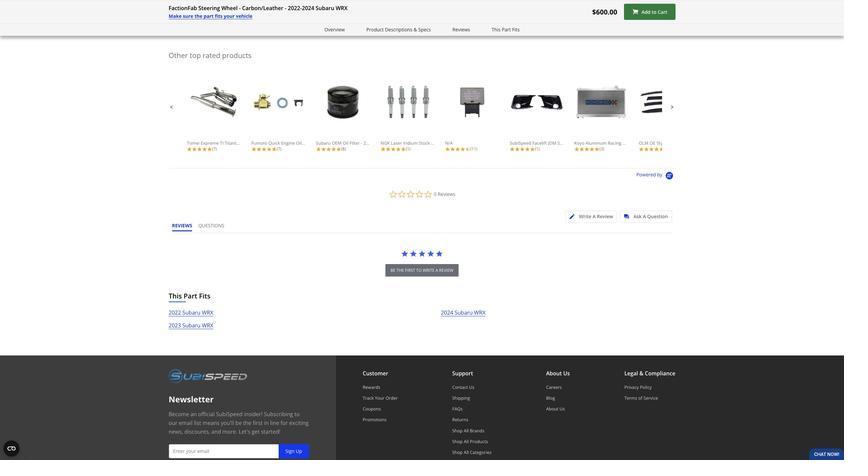 Task type: describe. For each thing, give the bounding box(es) containing it.
racing
[[608, 140, 622, 146]]

2023 subaru wrx
[[169, 322, 213, 329]]

brands
[[470, 427, 485, 434]]

write
[[579, 213, 592, 219]]

subaru inside factionfab steering wheel - carbon/leather - 2022-2024 subaru wrx make sure the part fits your vehicle
[[316, 4, 335, 12]]

subispeed logo image
[[169, 369, 247, 383]]

products
[[470, 438, 489, 444]]

ask a question button
[[621, 211, 673, 222]]

0 horizontal spatial fits
[[199, 291, 211, 300]]

1 total reviews element for facelift
[[510, 146, 564, 152]]

olm
[[639, 140, 649, 146]]

write
[[423, 267, 435, 273]]

wrx for 2023 subaru wrx
[[202, 322, 213, 329]]

(1) for facelift
[[535, 146, 540, 152]]

fits inside this part fits link
[[513, 26, 520, 33]]

Enter your email text field
[[169, 444, 309, 458]]

become
[[169, 410, 189, 418]]

2023
[[169, 322, 181, 329]]

be the first to write a review button
[[386, 264, 459, 276]]

rewards link
[[363, 384, 398, 390]]

be the first to write a review
[[391, 267, 454, 273]]

drain
[[303, 140, 314, 146]]

up
[[296, 448, 302, 454]]

subispeed inside subispeed facelift jdm style... link
[[510, 140, 532, 146]]

become an official subispeed insider! subscribing to our email list means you'll be the first in line for exciting news, discounts, and more. let's get started!
[[169, 410, 309, 435]]

fumoto quick engine oil drain valve...
[[252, 140, 330, 146]]

ask
[[634, 213, 642, 219]]

products
[[222, 50, 252, 60]]

get
[[252, 428, 260, 435]]

contact
[[453, 384, 468, 390]]

iridium
[[403, 140, 418, 146]]

0 vertical spatial reviews
[[453, 26, 471, 33]]

1 vertical spatial &
[[640, 369, 644, 377]]

subaru oem oil filter - 2015+ wrx link
[[316, 84, 387, 146]]

terms of service
[[625, 395, 659, 401]]

tab list containing reviews
[[172, 222, 231, 233]]

0 horizontal spatial this
[[169, 291, 182, 300]]

let's
[[239, 428, 250, 435]]

7 total reviews element for expreme
[[187, 146, 241, 152]]

2 about us from the top
[[547, 406, 565, 412]]

coupons
[[363, 406, 381, 412]]

blog link
[[547, 395, 570, 401]]

shop all brands link
[[453, 427, 492, 434]]

rain
[[668, 140, 677, 146]]

vehicle
[[236, 13, 253, 19]]

powered by link
[[637, 171, 676, 180]]

question
[[648, 213, 669, 219]]

about us link
[[547, 406, 570, 412]]

2024 inside factionfab steering wheel - carbon/leather - 2022-2024 subaru wrx make sure the part fits your vehicle
[[302, 4, 315, 12]]

overview
[[325, 26, 345, 33]]

0 horizontal spatial part
[[184, 291, 197, 300]]

powered by
[[637, 171, 664, 178]]

subaru for 2023 subaru wrx
[[183, 322, 201, 329]]

2 oil from the left
[[343, 140, 349, 146]]

(1) for laser
[[406, 146, 411, 152]]

be inside button
[[391, 267, 396, 273]]

top
[[190, 50, 201, 60]]

koyo
[[575, 140, 585, 146]]

shop all products
[[453, 438, 489, 444]]

engine
[[281, 140, 295, 146]]

(3)
[[600, 146, 605, 152]]

in
[[264, 419, 269, 426]]

olm oe style rain guards -...
[[639, 140, 699, 146]]

$600.00
[[593, 7, 618, 16]]

2 about from the top
[[547, 406, 559, 412]]

add to cart button
[[625, 4, 676, 20]]

expreme
[[201, 140, 219, 146]]

terms of service link
[[625, 395, 676, 401]]

factionfab steering wheel - carbon/leather - 2022-2024 subaru wrx make sure the part fits your vehicle
[[169, 4, 348, 19]]

shop for shop all products
[[453, 438, 463, 444]]

rated
[[203, 50, 221, 60]]

careers
[[547, 384, 562, 390]]

contact us
[[453, 384, 475, 390]]

list
[[194, 419, 201, 426]]

service
[[644, 395, 659, 401]]

wrx for 2022 subaru wrx
[[202, 309, 213, 316]]

support
[[453, 369, 474, 377]]

1 about us from the top
[[547, 369, 570, 377]]

subispeed inside become an official subispeed insider! subscribing to our email list means you'll be the first in line for exciting news, discounts, and more. let's get started!
[[216, 410, 243, 418]]

by
[[658, 171, 663, 178]]

of
[[639, 395, 643, 401]]

fumoto
[[252, 140, 267, 146]]

add
[[642, 9, 651, 15]]

open widget image
[[3, 440, 20, 457]]

and
[[212, 428, 221, 435]]

2022-
[[288, 4, 302, 12]]

first inside button
[[405, 267, 416, 273]]

cat-
[[246, 140, 254, 146]]

guards
[[678, 140, 693, 146]]

2 total reviews element
[[639, 146, 693, 152]]

- right the guards
[[694, 140, 696, 146]]

0 vertical spatial us
[[564, 369, 570, 377]]

- left the 2022- in the left top of the page
[[285, 4, 287, 12]]

wrx inside factionfab steering wheel - carbon/leather - 2022-2024 subaru wrx make sure the part fits your vehicle
[[336, 4, 348, 12]]

customer
[[363, 369, 389, 377]]

shop all brands
[[453, 427, 485, 434]]

- right the radiator
[[641, 140, 643, 146]]

laser
[[391, 140, 402, 146]]

us for the contact us link
[[470, 384, 475, 390]]

2023 subaru wrx link
[[169, 321, 213, 334]]

shop all categories
[[453, 449, 492, 455]]

an
[[191, 410, 197, 418]]

all for categories
[[464, 449, 469, 455]]

product descriptions & specs link
[[367, 26, 431, 34]]

subaru inside subaru oem oil filter - 2015+ wrx link
[[316, 140, 331, 146]]

n/a link
[[446, 84, 500, 146]]

1 horizontal spatial 2024
[[441, 309, 454, 316]]

0 horizontal spatial &
[[414, 26, 417, 33]]

our
[[169, 419, 178, 426]]

specs
[[419, 26, 431, 33]]

contact us link
[[453, 384, 492, 390]]

subaru for 2022 subaru wrx
[[183, 309, 201, 316]]

carbon/leather
[[242, 4, 284, 12]]



Task type: vqa. For each thing, say whether or not it's contained in the screenshot.


Task type: locate. For each thing, give the bounding box(es) containing it.
the inside become an official subispeed insider! subscribing to our email list means you'll be the first in line for exciting news, discounts, and more. let's get started!
[[243, 419, 252, 426]]

0 horizontal spatial this part fits
[[169, 291, 211, 300]]

&
[[414, 26, 417, 33], [640, 369, 644, 377]]

2 vertical spatial us
[[560, 406, 565, 412]]

make
[[169, 13, 182, 19]]

wrx for 2024 subaru wrx
[[475, 309, 486, 316]]

all down shop all brands at the bottom of page
[[464, 438, 469, 444]]

a for write
[[593, 213, 596, 219]]

0 vertical spatial subispeed
[[510, 140, 532, 146]]

back...
[[254, 140, 267, 146]]

reviews link
[[453, 26, 471, 34]]

ngk laser iridium stock heat range... link
[[381, 84, 458, 146]]

product descriptions & specs
[[367, 26, 431, 33]]

0 vertical spatial &
[[414, 26, 417, 33]]

0 vertical spatial part
[[502, 26, 511, 33]]

shop for shop all categories
[[453, 449, 463, 455]]

0 horizontal spatial 1 total reviews element
[[381, 146, 435, 152]]

subispeed up 'you'll'
[[216, 410, 243, 418]]

a for ask
[[643, 213, 647, 219]]

this part fits link
[[492, 26, 520, 34]]

1 vertical spatial to
[[417, 267, 422, 273]]

0 horizontal spatial first
[[253, 419, 263, 426]]

all
[[464, 427, 469, 434], [464, 438, 469, 444], [464, 449, 469, 455]]

all for products
[[464, 438, 469, 444]]

0 vertical spatial this part fits
[[492, 26, 520, 33]]

1 horizontal spatial this
[[492, 26, 501, 33]]

star image
[[202, 147, 207, 152], [207, 147, 212, 152], [252, 147, 257, 152], [257, 147, 262, 152], [267, 147, 272, 152], [316, 147, 321, 152], [326, 147, 331, 152], [331, 147, 337, 152], [337, 147, 342, 152], [381, 147, 386, 152], [386, 147, 391, 152], [391, 147, 396, 152], [401, 147, 406, 152], [446, 147, 451, 152], [456, 147, 461, 152], [525, 147, 530, 152], [530, 147, 535, 152], [575, 147, 580, 152], [590, 147, 595, 152], [595, 147, 600, 152], [644, 147, 650, 152], [401, 250, 409, 257], [410, 250, 417, 257], [419, 250, 426, 257], [427, 250, 435, 257]]

(7) for expreme
[[212, 146, 217, 152]]

2 vertical spatial to
[[295, 410, 300, 418]]

coupons link
[[363, 406, 398, 412]]

1 horizontal spatial subispeed
[[510, 140, 532, 146]]

0 horizontal spatial a
[[593, 213, 596, 219]]

1 horizontal spatial &
[[640, 369, 644, 377]]

quick
[[269, 140, 280, 146]]

ngk laser iridium stock heat range...
[[381, 140, 458, 146]]

2 vertical spatial all
[[464, 449, 469, 455]]

policy
[[641, 384, 652, 390]]

legal & compliance
[[625, 369, 676, 377]]

2024 subaru wrx
[[441, 309, 486, 316]]

returns
[[453, 417, 469, 423]]

faqs
[[453, 406, 463, 412]]

you'll
[[221, 419, 234, 426]]

aluminum
[[586, 140, 607, 146]]

1 horizontal spatial fits
[[513, 26, 520, 33]]

0 vertical spatial the
[[195, 13, 203, 19]]

7 total reviews element
[[187, 146, 241, 152], [252, 146, 306, 152]]

this part fits
[[492, 26, 520, 33], [169, 291, 211, 300]]

tab list
[[172, 222, 231, 233]]

subaru inside 2022 subaru wrx link
[[183, 309, 201, 316]]

faqs link
[[453, 406, 492, 412]]

8 total reviews element
[[316, 146, 370, 152]]

0 vertical spatial all
[[464, 427, 469, 434]]

0 reviews
[[434, 191, 456, 197]]

discounts,
[[185, 428, 210, 435]]

... left oe
[[643, 140, 646, 146]]

filter
[[350, 140, 360, 146]]

2 vertical spatial the
[[243, 419, 252, 426]]

the left write
[[397, 267, 404, 273]]

fumoto quick engine oil drain valve... link
[[252, 84, 330, 146]]

a right ask
[[643, 213, 647, 219]]

style
[[657, 140, 667, 146]]

1 vertical spatial about us
[[547, 406, 565, 412]]

1 (7) from the left
[[212, 146, 217, 152]]

privacy policy link
[[625, 384, 676, 390]]

- up vehicle
[[239, 4, 241, 12]]

oil left 'drain'
[[296, 140, 302, 146]]

range...
[[442, 140, 458, 146]]

1 vertical spatial part
[[184, 291, 197, 300]]

1 oil from the left
[[296, 140, 302, 146]]

... right the guards
[[696, 140, 699, 146]]

2 (7) from the left
[[277, 146, 282, 152]]

2 all from the top
[[464, 438, 469, 444]]

(1) left jdm
[[535, 146, 540, 152]]

1 shop from the top
[[453, 427, 463, 434]]

your
[[224, 13, 235, 19]]

a right write
[[593, 213, 596, 219]]

heat
[[431, 140, 441, 146]]

shop all categories link
[[453, 449, 492, 455]]

2022 subaru wrx
[[169, 309, 213, 316]]

0 horizontal spatial 2024
[[302, 4, 315, 12]]

legal
[[625, 369, 639, 377]]

part
[[204, 13, 214, 19]]

1 total reviews element for laser
[[381, 146, 435, 152]]

3 total reviews element
[[575, 146, 629, 152]]

1 vertical spatial the
[[397, 267, 404, 273]]

11 total reviews element
[[446, 146, 500, 152]]

shop down shop all products on the right bottom of the page
[[453, 449, 463, 455]]

to right add
[[652, 9, 657, 15]]

all down shop all products on the right bottom of the page
[[464, 449, 469, 455]]

1 horizontal spatial 1 total reviews element
[[510, 146, 564, 152]]

1 vertical spatial first
[[253, 419, 263, 426]]

wheel
[[222, 4, 238, 12]]

0 horizontal spatial subispeed
[[216, 410, 243, 418]]

(11)
[[471, 146, 478, 152]]

(7) right back...
[[277, 146, 282, 152]]

1 vertical spatial this part fits
[[169, 291, 211, 300]]

shop for shop all brands
[[453, 427, 463, 434]]

(7) for quick
[[277, 146, 282, 152]]

1 vertical spatial all
[[464, 438, 469, 444]]

2024 subaru wrx link
[[441, 308, 486, 321]]

oil right oem
[[343, 140, 349, 146]]

star image
[[187, 147, 192, 152], [192, 147, 197, 152], [197, 147, 202, 152], [262, 147, 267, 152], [272, 147, 277, 152], [321, 147, 326, 152], [396, 147, 401, 152], [451, 147, 456, 152], [461, 147, 466, 152], [510, 147, 515, 152], [515, 147, 520, 152], [520, 147, 525, 152], [580, 147, 585, 152], [585, 147, 590, 152], [639, 147, 644, 152], [650, 147, 655, 152], [655, 147, 660, 152], [660, 147, 665, 152], [436, 250, 443, 257]]

1 ... from the left
[[643, 140, 646, 146]]

add to cart
[[642, 9, 668, 15]]

1 horizontal spatial a
[[643, 213, 647, 219]]

us down blog link
[[560, 406, 565, 412]]

to inside 'button'
[[652, 9, 657, 15]]

careers link
[[547, 384, 570, 390]]

1 vertical spatial reviews
[[438, 191, 456, 197]]

1 vertical spatial subispeed
[[216, 410, 243, 418]]

& right legal
[[640, 369, 644, 377]]

1 vertical spatial about
[[547, 406, 559, 412]]

this
[[492, 26, 501, 33], [169, 291, 182, 300]]

track your order link
[[363, 395, 398, 401]]

news,
[[169, 428, 183, 435]]

2 a from the left
[[643, 213, 647, 219]]

1 (1) from the left
[[406, 146, 411, 152]]

this inside this part fits link
[[492, 26, 501, 33]]

0 horizontal spatial to
[[295, 410, 300, 418]]

the
[[195, 13, 203, 19], [397, 267, 404, 273], [243, 419, 252, 426]]

for
[[281, 419, 288, 426]]

0 vertical spatial be
[[391, 267, 396, 273]]

1 horizontal spatial (7)
[[277, 146, 282, 152]]

1 horizontal spatial ...
[[696, 140, 699, 146]]

write no frame image
[[570, 214, 578, 219]]

1 vertical spatial be
[[236, 419, 242, 426]]

0 vertical spatial to
[[652, 9, 657, 15]]

0 horizontal spatial ...
[[643, 140, 646, 146]]

(1) right laser
[[406, 146, 411, 152]]

all left brands
[[464, 427, 469, 434]]

1 all from the top
[[464, 427, 469, 434]]

review
[[440, 267, 454, 273]]

0 vertical spatial this
[[492, 26, 501, 33]]

stock
[[419, 140, 430, 146]]

0 horizontal spatial (7)
[[212, 146, 217, 152]]

(7) left ti
[[212, 146, 217, 152]]

1 horizontal spatial to
[[417, 267, 422, 273]]

subaru for 2024 subaru wrx
[[455, 309, 473, 316]]

1 about from the top
[[547, 369, 562, 377]]

2 vertical spatial shop
[[453, 449, 463, 455]]

1 vertical spatial fits
[[199, 291, 211, 300]]

email
[[179, 419, 193, 426]]

make sure the part fits your vehicle link
[[169, 12, 253, 20]]

1 vertical spatial 2024
[[441, 309, 454, 316]]

0
[[434, 191, 437, 197]]

first left in
[[253, 419, 263, 426]]

a inside ask a question dropdown button
[[643, 213, 647, 219]]

us for about us link
[[560, 406, 565, 412]]

shop down returns
[[453, 427, 463, 434]]

1 total reviews element
[[381, 146, 435, 152], [510, 146, 564, 152]]

exciting
[[289, 419, 309, 426]]

returns link
[[453, 417, 492, 423]]

about us down blog link
[[547, 406, 565, 412]]

koyo aluminum racing radiator -... link
[[575, 84, 646, 146]]

0 horizontal spatial oil
[[296, 140, 302, 146]]

us up "shipping" link
[[470, 384, 475, 390]]

0 horizontal spatial the
[[195, 13, 203, 19]]

1 horizontal spatial first
[[405, 267, 416, 273]]

the up "let's"
[[243, 419, 252, 426]]

about up careers
[[547, 369, 562, 377]]

1 horizontal spatial oil
[[343, 140, 349, 146]]

2015+
[[364, 140, 376, 146]]

to inside become an official subispeed insider! subscribing to our email list means you'll be the first in line for exciting news, discounts, and more. let's get started!
[[295, 410, 300, 418]]

2 shop from the top
[[453, 438, 463, 444]]

2 (1) from the left
[[535, 146, 540, 152]]

to left write
[[417, 267, 422, 273]]

1 horizontal spatial this part fits
[[492, 26, 520, 33]]

3 all from the top
[[464, 449, 469, 455]]

us up careers link
[[564, 369, 570, 377]]

all for brands
[[464, 427, 469, 434]]

more.
[[223, 428, 238, 435]]

to up 'exciting'
[[295, 410, 300, 418]]

0 vertical spatial about
[[547, 369, 562, 377]]

shop
[[453, 427, 463, 434], [453, 438, 463, 444], [453, 449, 463, 455]]

shop down shop all brands at the bottom of page
[[453, 438, 463, 444]]

started!
[[261, 428, 281, 435]]

facelift
[[533, 140, 547, 146]]

valve...
[[315, 140, 330, 146]]

shipping link
[[453, 395, 492, 401]]

ti
[[220, 140, 224, 146]]

steering
[[199, 4, 220, 12]]

fits
[[513, 26, 520, 33], [199, 291, 211, 300]]

tomei expreme ti titantium cat-back... link
[[187, 84, 267, 146]]

0 vertical spatial 2024
[[302, 4, 315, 12]]

2 1 total reviews element from the left
[[510, 146, 564, 152]]

half star image
[[466, 147, 471, 152]]

oem
[[332, 140, 342, 146]]

1 7 total reviews element from the left
[[187, 146, 241, 152]]

blog
[[547, 395, 556, 401]]

7 total reviews element for quick
[[252, 146, 306, 152]]

2 horizontal spatial the
[[397, 267, 404, 273]]

0 horizontal spatial (1)
[[406, 146, 411, 152]]

2 horizontal spatial to
[[652, 9, 657, 15]]

the inside factionfab steering wheel - carbon/leather - 2022-2024 subaru wrx make sure the part fits your vehicle
[[195, 13, 203, 19]]

us
[[564, 369, 570, 377], [470, 384, 475, 390], [560, 406, 565, 412]]

& left specs
[[414, 26, 417, 33]]

shipping
[[453, 395, 470, 401]]

1 vertical spatial this
[[169, 291, 182, 300]]

1 horizontal spatial (1)
[[535, 146, 540, 152]]

subaru inside 2024 subaru wrx link
[[455, 309, 473, 316]]

promotions link
[[363, 417, 398, 423]]

about down blog
[[547, 406, 559, 412]]

oe
[[650, 140, 656, 146]]

3 shop from the top
[[453, 449, 463, 455]]

n/a
[[446, 140, 453, 146]]

1 a from the left
[[593, 213, 596, 219]]

first left write
[[405, 267, 416, 273]]

1 horizontal spatial the
[[243, 419, 252, 426]]

subaru
[[316, 4, 335, 12], [316, 140, 331, 146], [183, 309, 201, 316], [455, 309, 473, 316], [183, 322, 201, 329]]

fits
[[215, 13, 223, 19]]

the inside button
[[397, 267, 404, 273]]

0 horizontal spatial 7 total reviews element
[[187, 146, 241, 152]]

1 vertical spatial shop
[[453, 438, 463, 444]]

subaru inside "2023 subaru wrx" link
[[183, 322, 201, 329]]

1 horizontal spatial 7 total reviews element
[[252, 146, 306, 152]]

the left part
[[195, 13, 203, 19]]

to inside button
[[417, 267, 422, 273]]

2 ... from the left
[[696, 140, 699, 146]]

koyo aluminum racing radiator -...
[[575, 140, 646, 146]]

be inside become an official subispeed insider! subscribing to our email list means you'll be the first in line for exciting news, discounts, and more. let's get started!
[[236, 419, 242, 426]]

subispeed facelift jdm style...
[[510, 140, 571, 146]]

1 horizontal spatial part
[[502, 26, 511, 33]]

a inside the write a review dropdown button
[[593, 213, 596, 219]]

about us up careers link
[[547, 369, 570, 377]]

dialog image
[[625, 214, 633, 219]]

1 vertical spatial us
[[470, 384, 475, 390]]

0 vertical spatial fits
[[513, 26, 520, 33]]

0 vertical spatial shop
[[453, 427, 463, 434]]

- right filter at the left top
[[361, 140, 363, 146]]

sign up
[[286, 448, 302, 454]]

2 7 total reviews element from the left
[[252, 146, 306, 152]]

powered
[[637, 171, 657, 178]]

subispeed left facelift
[[510, 140, 532, 146]]

1 1 total reviews element from the left
[[381, 146, 435, 152]]

privacy policy
[[625, 384, 652, 390]]

terms
[[625, 395, 638, 401]]

0 vertical spatial first
[[405, 267, 416, 273]]

first inside become an official subispeed insider! subscribing to our email list means you'll be the first in line for exciting news, discounts, and more. let's get started!
[[253, 419, 263, 426]]

1 horizontal spatial be
[[391, 267, 396, 273]]

write a review button
[[566, 211, 618, 222]]

0 vertical spatial about us
[[547, 369, 570, 377]]

0 horizontal spatial be
[[236, 419, 242, 426]]



